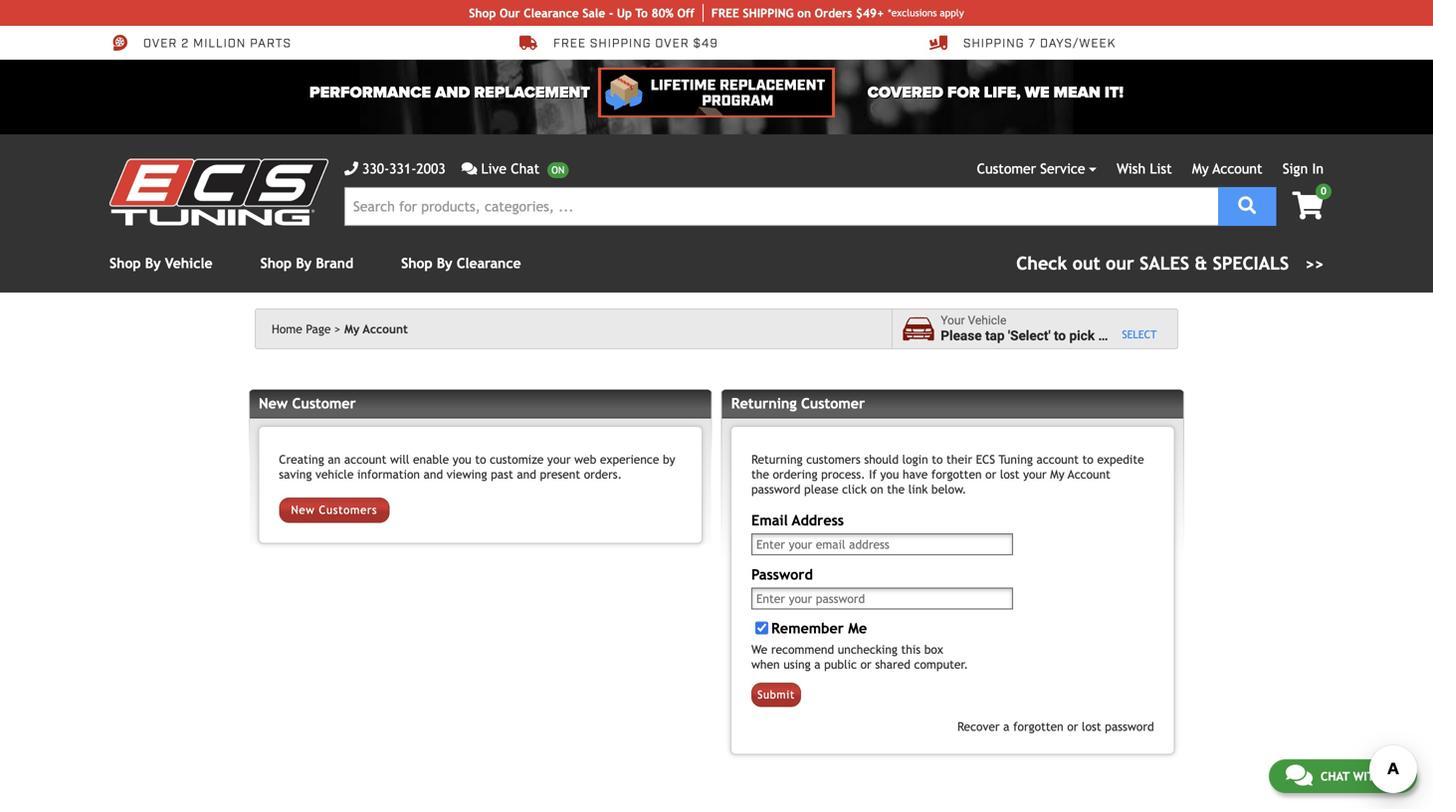 Task type: vqa. For each thing, say whether or not it's contained in the screenshot.
applications
no



Task type: describe. For each thing, give the bounding box(es) containing it.
vehicle inside 'your vehicle please tap 'select' to pick a vehicle'
[[1109, 328, 1152, 344]]

please
[[804, 482, 839, 496]]

0
[[1321, 185, 1327, 197]]

list
[[1150, 161, 1172, 177]]

0 vertical spatial my
[[1192, 161, 1209, 177]]

your inside returning customers should login to their ecs tuning account to expedite the ordering process. if you have forgotten or lost your my account password please click on the link below.
[[1023, 467, 1047, 481]]

330-331-2003
[[362, 161, 446, 177]]

creating
[[279, 452, 324, 466]]

customer service button
[[977, 158, 1097, 179]]

comments image for live
[[462, 162, 477, 176]]

wish list
[[1117, 161, 1172, 177]]

you inside returning customers should login to their ecs tuning account to expedite the ordering process. if you have forgotten or lost your my account password please click on the link below.
[[881, 467, 899, 481]]

viewing
[[447, 467, 487, 481]]

331-
[[389, 161, 416, 177]]

password inside returning customers should login to their ecs tuning account to expedite the ordering process. if you have forgotten or lost your my account password please click on the link below.
[[752, 482, 801, 496]]

ordering
[[773, 467, 818, 481]]

covered
[[868, 83, 944, 102]]

shop for shop by vehicle
[[110, 255, 141, 271]]

creating an account will enable you to customize your web experience by saving vehicle information and viewing past and present orders.
[[279, 452, 676, 481]]

0 horizontal spatial on
[[798, 6, 811, 20]]

1 and from the left
[[424, 467, 443, 481]]

process.
[[821, 467, 866, 481]]

this
[[901, 643, 921, 656]]

account inside returning customers should login to their ecs tuning account to expedite the ordering process. if you have forgotten or lost your my account password please click on the link below.
[[1068, 467, 1111, 481]]

customer inside popup button
[[977, 161, 1036, 177]]

Remember Me checkbox
[[756, 622, 769, 635]]

pick
[[1070, 328, 1095, 344]]

clearance for our
[[524, 6, 579, 20]]

an
[[328, 452, 341, 466]]

to left their
[[932, 452, 943, 466]]

returning for returning customers should login to their ecs tuning account to expedite the ordering process. if you have forgotten or lost your my account password please click on the link below.
[[752, 452, 803, 466]]

sales & specials
[[1140, 253, 1289, 274]]

past
[[491, 467, 513, 481]]

new customers
[[291, 504, 377, 517]]

up
[[617, 6, 632, 20]]

customers
[[319, 504, 377, 517]]

orders
[[815, 6, 853, 20]]

vehicle inside creating an account will enable you to customize your web experience by saving vehicle information and viewing past and present orders.
[[316, 467, 354, 481]]

to left expedite
[[1083, 452, 1094, 466]]

sales
[[1140, 253, 1190, 274]]

live
[[481, 161, 507, 177]]

parts
[[250, 36, 292, 52]]

shop by brand link
[[260, 255, 353, 271]]

2
[[181, 36, 189, 52]]

box
[[925, 643, 944, 656]]

-
[[609, 6, 613, 20]]

we recommend unchecking this box when using a public or shared computer.
[[752, 643, 969, 671]]

me
[[848, 620, 867, 637]]

my inside returning customers should login to their ecs tuning account to expedite the ordering process. if you have forgotten or lost your my account password please click on the link below.
[[1051, 467, 1065, 481]]

shop by vehicle
[[110, 255, 213, 271]]

to inside 'your vehicle please tap 'select' to pick a vehicle'
[[1054, 328, 1066, 344]]

remember me
[[772, 620, 867, 637]]

shop for shop our clearance sale - up to 80% off
[[469, 6, 496, 20]]

covered for life, we mean it!
[[868, 83, 1124, 102]]

we
[[1025, 83, 1050, 102]]

customize
[[490, 452, 544, 466]]

by
[[663, 452, 676, 466]]

computer.
[[914, 657, 969, 671]]

phone image
[[344, 162, 358, 176]]

$49
[[693, 36, 718, 52]]

vehicle inside 'your vehicle please tap 'select' to pick a vehicle'
[[968, 314, 1007, 328]]

1 vertical spatial forgotten
[[1014, 720, 1064, 734]]

will
[[390, 452, 410, 466]]

80%
[[652, 6, 674, 20]]

wish list link
[[1117, 161, 1172, 177]]

new customers link
[[279, 498, 390, 523]]

off
[[677, 6, 695, 20]]

tap
[[985, 328, 1005, 344]]

2 vertical spatial a
[[1004, 720, 1010, 734]]

to
[[636, 6, 648, 20]]

330-331-2003 link
[[344, 158, 446, 179]]

forgotten inside returning customers should login to their ecs tuning account to expedite the ordering process. if you have forgotten or lost your my account password please click on the link below.
[[932, 467, 982, 481]]

link
[[909, 482, 928, 496]]

click
[[842, 482, 867, 496]]

shop for shop by brand
[[260, 255, 292, 271]]

email
[[752, 512, 788, 529]]

days/week
[[1040, 36, 1116, 52]]

my account link
[[1192, 161, 1263, 177]]

customer for returning customer
[[801, 395, 865, 412]]

customers
[[807, 452, 861, 466]]

over 2 million parts
[[143, 36, 292, 52]]

0 vertical spatial account
[[1213, 161, 1263, 177]]

using
[[784, 657, 811, 671]]

returning customers should login to their ecs tuning account to expedite the ordering process. if you have forgotten or lost your my account password please click on the link below.
[[752, 452, 1144, 496]]

over
[[143, 36, 177, 52]]

shop by clearance link
[[401, 255, 521, 271]]

*exclusions
[[888, 7, 937, 18]]

free shipping over $49
[[553, 36, 718, 52]]

performance and replacement
[[310, 83, 590, 102]]

'select'
[[1008, 328, 1051, 344]]

service
[[1041, 161, 1086, 177]]

by for brand
[[296, 255, 312, 271]]

0 horizontal spatial vehicle
[[165, 255, 213, 271]]

1 vertical spatial my
[[344, 322, 360, 336]]

and
[[435, 83, 470, 102]]

on inside returning customers should login to their ecs tuning account to expedite the ordering process. if you have forgotten or lost your my account password please click on the link below.
[[871, 482, 884, 496]]

sales & specials link
[[1017, 250, 1324, 277]]

sign in link
[[1283, 161, 1324, 177]]

below.
[[932, 482, 967, 496]]



Task type: locate. For each thing, give the bounding box(es) containing it.
ship
[[743, 6, 768, 20]]

your up "present"
[[547, 452, 571, 466]]

performance
[[310, 83, 431, 102]]

0 horizontal spatial account
[[344, 452, 387, 466]]

lost
[[1000, 467, 1020, 481], [1082, 720, 1102, 734]]

comments image left "chat with us"
[[1286, 764, 1313, 787]]

0 horizontal spatial comments image
[[462, 162, 477, 176]]

0 vertical spatial new
[[259, 395, 288, 412]]

free shipping over $49 link
[[520, 34, 718, 52]]

and down enable
[[424, 467, 443, 481]]

1 horizontal spatial chat
[[1321, 770, 1350, 783]]

7
[[1029, 36, 1036, 52]]

1 vertical spatial account
[[363, 322, 408, 336]]

0 horizontal spatial the
[[752, 467, 769, 481]]

forgotten right recover
[[1014, 720, 1064, 734]]

to up viewing
[[475, 452, 486, 466]]

customer up the customers
[[801, 395, 865, 412]]

0 vertical spatial a
[[1099, 328, 1106, 344]]

shopping cart image
[[1293, 192, 1324, 220]]

by down ecs tuning image on the top left of the page
[[145, 255, 161, 271]]

lifetime replacement program banner image
[[598, 68, 835, 117]]

the left the ordering
[[752, 467, 769, 481]]

experience
[[600, 452, 659, 466]]

free ship ping on orders $49+ *exclusions apply
[[712, 6, 964, 20]]

1 horizontal spatial forgotten
[[1014, 720, 1064, 734]]

ecs tuning image
[[110, 159, 329, 225]]

please
[[941, 328, 982, 344]]

returning customer
[[731, 395, 865, 412]]

you
[[453, 452, 472, 466], [881, 467, 899, 481]]

email address
[[752, 512, 844, 529]]

for
[[948, 83, 980, 102]]

0 vertical spatial vehicle
[[165, 255, 213, 271]]

1 horizontal spatial customer
[[801, 395, 865, 412]]

to left pick
[[1054, 328, 1066, 344]]

shop by vehicle link
[[110, 255, 213, 271]]

shared
[[875, 657, 911, 671]]

my
[[1192, 161, 1209, 177], [344, 322, 360, 336], [1051, 467, 1065, 481]]

page
[[306, 322, 331, 336]]

0 horizontal spatial lost
[[1000, 467, 1020, 481]]

0 vertical spatial lost
[[1000, 467, 1020, 481]]

million
[[193, 36, 246, 52]]

ping
[[768, 6, 794, 20]]

1 vertical spatial your
[[1023, 467, 1047, 481]]

select
[[1122, 328, 1157, 341]]

chat right live
[[511, 161, 540, 177]]

Email Address email field
[[752, 534, 1013, 556]]

brand
[[316, 255, 353, 271]]

0 vertical spatial or
[[986, 467, 997, 481]]

clearance down live
[[457, 255, 521, 271]]

0 horizontal spatial new
[[259, 395, 288, 412]]

0 horizontal spatial and
[[424, 467, 443, 481]]

with
[[1353, 770, 1383, 783]]

vehicle right pick
[[1109, 328, 1152, 344]]

1 horizontal spatial a
[[1004, 720, 1010, 734]]

your
[[941, 314, 965, 328]]

0 link
[[1277, 184, 1332, 222]]

by for vehicle
[[145, 255, 161, 271]]

1 vertical spatial clearance
[[457, 255, 521, 271]]

2 horizontal spatial customer
[[977, 161, 1036, 177]]

shop for shop by clearance
[[401, 255, 433, 271]]

my account right page
[[344, 322, 408, 336]]

clearance up free
[[524, 6, 579, 20]]

chat with us link
[[1269, 760, 1418, 793]]

you inside creating an account will enable you to customize your web experience by saving vehicle information and viewing past and present orders.
[[453, 452, 472, 466]]

the
[[752, 467, 769, 481], [887, 482, 905, 496]]

by left brand
[[296, 255, 312, 271]]

search image
[[1239, 197, 1257, 215]]

or down unchecking
[[861, 657, 872, 671]]

shop
[[469, 6, 496, 20], [110, 255, 141, 271], [260, 255, 292, 271], [401, 255, 433, 271]]

account up information
[[344, 452, 387, 466]]

my account up the search icon
[[1192, 161, 1263, 177]]

0 horizontal spatial clearance
[[457, 255, 521, 271]]

new up creating
[[259, 395, 288, 412]]

home page
[[272, 322, 331, 336]]

comments image inside live chat link
[[462, 162, 477, 176]]

your inside creating an account will enable you to customize your web experience by saving vehicle information and viewing past and present orders.
[[547, 452, 571, 466]]

1 horizontal spatial new
[[291, 504, 315, 517]]

new down saving
[[291, 504, 315, 517]]

by down "2003" at the left of page
[[437, 255, 453, 271]]

&
[[1195, 253, 1208, 274]]

replacement
[[474, 83, 590, 102]]

1 horizontal spatial or
[[986, 467, 997, 481]]

shipping 7 days/week
[[964, 36, 1116, 52]]

new for new customer
[[259, 395, 288, 412]]

1 vertical spatial the
[[887, 482, 905, 496]]

comments image for chat
[[1286, 764, 1313, 787]]

0 vertical spatial chat
[[511, 161, 540, 177]]

or
[[986, 467, 997, 481], [861, 657, 872, 671], [1067, 720, 1079, 734]]

0 vertical spatial my account
[[1192, 161, 1263, 177]]

1 horizontal spatial lost
[[1082, 720, 1102, 734]]

1 vertical spatial chat
[[1321, 770, 1350, 783]]

web
[[575, 452, 597, 466]]

your
[[547, 452, 571, 466], [1023, 467, 1047, 481]]

customer
[[977, 161, 1036, 177], [292, 395, 356, 412], [801, 395, 865, 412]]

recover
[[958, 720, 1000, 734]]

1 vertical spatial vehicle
[[968, 314, 1007, 328]]

1 vertical spatial password
[[1105, 720, 1154, 734]]

2 vertical spatial or
[[1067, 720, 1079, 734]]

information
[[357, 467, 420, 481]]

account up the search icon
[[1213, 161, 1263, 177]]

new customer
[[259, 395, 356, 412]]

1 vertical spatial on
[[871, 482, 884, 496]]

comments image
[[462, 162, 477, 176], [1286, 764, 1313, 787]]

1 horizontal spatial my
[[1051, 467, 1065, 481]]

a inside we recommend unchecking this box when using a public or shared computer.
[[815, 657, 821, 671]]

saving
[[279, 467, 312, 481]]

2 horizontal spatial account
[[1213, 161, 1263, 177]]

1 horizontal spatial on
[[871, 482, 884, 496]]

by for clearance
[[437, 255, 453, 271]]

1 horizontal spatial you
[[881, 467, 899, 481]]

live chat
[[481, 161, 540, 177]]

or inside returning customers should login to their ecs tuning account to expedite the ordering process. if you have forgotten or lost your my account password please click on the link below.
[[986, 467, 997, 481]]

forgotten down their
[[932, 467, 982, 481]]

vehicle up tap
[[968, 314, 1007, 328]]

life,
[[984, 83, 1021, 102]]

mean
[[1054, 83, 1101, 102]]

specials
[[1213, 253, 1289, 274]]

free
[[712, 6, 739, 20]]

on right ping
[[798, 6, 811, 20]]

1 horizontal spatial the
[[887, 482, 905, 496]]

2 horizontal spatial by
[[437, 255, 453, 271]]

login
[[903, 452, 928, 466]]

new for new customers
[[291, 504, 315, 517]]

returning inside returning customers should login to their ecs tuning account to expedite the ordering process. if you have forgotten or lost your my account password please click on the link below.
[[752, 452, 803, 466]]

account inside creating an account will enable you to customize your web experience by saving vehicle information and viewing past and present orders.
[[344, 452, 387, 466]]

2 and from the left
[[517, 467, 536, 481]]

1 vertical spatial vehicle
[[316, 467, 354, 481]]

0 vertical spatial on
[[798, 6, 811, 20]]

sale
[[583, 6, 605, 20]]

shipping
[[590, 36, 652, 52]]

shop by brand
[[260, 255, 353, 271]]

0 horizontal spatial a
[[815, 657, 821, 671]]

0 horizontal spatial account
[[363, 322, 408, 336]]

1 vertical spatial my account
[[344, 322, 408, 336]]

we
[[752, 643, 768, 656]]

0 vertical spatial you
[[453, 452, 472, 466]]

0 vertical spatial vehicle
[[1109, 328, 1152, 344]]

chat left with
[[1321, 770, 1350, 783]]

0 horizontal spatial password
[[752, 482, 801, 496]]

you right if
[[881, 467, 899, 481]]

account right page
[[363, 322, 408, 336]]

1 horizontal spatial vehicle
[[968, 314, 1007, 328]]

free
[[553, 36, 586, 52]]

or inside we recommend unchecking this box when using a public or shared computer.
[[861, 657, 872, 671]]

you up viewing
[[453, 452, 472, 466]]

sign
[[1283, 161, 1308, 177]]

the left link
[[887, 482, 905, 496]]

2 vertical spatial my
[[1051, 467, 1065, 481]]

0 vertical spatial forgotten
[[932, 467, 982, 481]]

0 horizontal spatial vehicle
[[316, 467, 354, 481]]

0 vertical spatial returning
[[731, 395, 797, 412]]

when
[[752, 657, 780, 671]]

their
[[947, 452, 973, 466]]

home
[[272, 322, 302, 336]]

0 horizontal spatial forgotten
[[932, 467, 982, 481]]

home page link
[[272, 322, 341, 336]]

1 vertical spatial lost
[[1082, 720, 1102, 734]]

public
[[824, 657, 857, 671]]

in
[[1313, 161, 1324, 177]]

0 vertical spatial the
[[752, 467, 769, 481]]

a inside 'your vehicle please tap 'select' to pick a vehicle'
[[1099, 328, 1106, 344]]

a
[[1099, 328, 1106, 344], [815, 657, 821, 671], [1004, 720, 1010, 734]]

customer for new customer
[[292, 395, 356, 412]]

present
[[540, 467, 580, 481]]

2 vertical spatial account
[[1068, 467, 1111, 481]]

1 horizontal spatial clearance
[[524, 6, 579, 20]]

customer up an
[[292, 395, 356, 412]]

1 horizontal spatial password
[[1105, 720, 1154, 734]]

0 horizontal spatial chat
[[511, 161, 540, 177]]

vehicle down ecs tuning image on the top left of the page
[[165, 255, 213, 271]]

vehicle
[[165, 255, 213, 271], [968, 314, 1007, 328]]

330-
[[362, 161, 389, 177]]

orders.
[[584, 467, 622, 481]]

1 horizontal spatial my account
[[1192, 161, 1263, 177]]

2 horizontal spatial my
[[1192, 161, 1209, 177]]

0 horizontal spatial your
[[547, 452, 571, 466]]

enable
[[413, 452, 449, 466]]

or down ecs in the right bottom of the page
[[986, 467, 997, 481]]

1 horizontal spatial and
[[517, 467, 536, 481]]

None submit
[[752, 683, 801, 707]]

1 horizontal spatial your
[[1023, 467, 1047, 481]]

tuning
[[999, 452, 1033, 466]]

2 by from the left
[[296, 255, 312, 271]]

0 horizontal spatial or
[[861, 657, 872, 671]]

0 horizontal spatial you
[[453, 452, 472, 466]]

*exclusions apply link
[[888, 5, 964, 20]]

live chat link
[[462, 158, 569, 179]]

a right pick
[[1099, 328, 1106, 344]]

lost inside returning customers should login to their ecs tuning account to expedite the ordering process. if you have forgotten or lost your my account password please click on the link below.
[[1000, 467, 1020, 481]]

a for public
[[815, 657, 821, 671]]

0 horizontal spatial my account
[[344, 322, 408, 336]]

2 horizontal spatial or
[[1067, 720, 1079, 734]]

1 by from the left
[[145, 255, 161, 271]]

0 horizontal spatial customer
[[292, 395, 356, 412]]

returning for returning customer
[[731, 395, 797, 412]]

clearance for by
[[457, 255, 521, 271]]

account right tuning
[[1037, 452, 1079, 466]]

wish
[[1117, 161, 1146, 177]]

1 horizontal spatial vehicle
[[1109, 328, 1152, 344]]

1 account from the left
[[344, 452, 387, 466]]

1 horizontal spatial account
[[1068, 467, 1111, 481]]

1 vertical spatial comments image
[[1286, 764, 1313, 787]]

Search text field
[[344, 187, 1219, 226]]

comments image left live
[[462, 162, 477, 176]]

it!
[[1105, 83, 1124, 102]]

0 horizontal spatial by
[[145, 255, 161, 271]]

your down tuning
[[1023, 467, 1047, 481]]

on down if
[[871, 482, 884, 496]]

1 horizontal spatial account
[[1037, 452, 1079, 466]]

comments image inside chat with us link
[[1286, 764, 1313, 787]]

3 by from the left
[[437, 255, 453, 271]]

2 account from the left
[[1037, 452, 1079, 466]]

should
[[864, 452, 899, 466]]

account down expedite
[[1068, 467, 1111, 481]]

remember
[[772, 620, 844, 637]]

ecs
[[976, 452, 995, 466]]

0 vertical spatial your
[[547, 452, 571, 466]]

0 vertical spatial clearance
[[524, 6, 579, 20]]

1 vertical spatial or
[[861, 657, 872, 671]]

account inside returning customers should login to their ecs tuning account to expedite the ordering process. if you have forgotten or lost your my account password please click on the link below.
[[1037, 452, 1079, 466]]

0 vertical spatial comments image
[[462, 162, 477, 176]]

1 horizontal spatial by
[[296, 255, 312, 271]]

a right the using
[[815, 657, 821, 671]]

a for vehicle
[[1099, 328, 1106, 344]]

0 vertical spatial password
[[752, 482, 801, 496]]

and down 'customize'
[[517, 467, 536, 481]]

a right recover
[[1004, 720, 1010, 734]]

1 vertical spatial a
[[815, 657, 821, 671]]

customer service
[[977, 161, 1086, 177]]

expedite
[[1097, 452, 1144, 466]]

1 vertical spatial returning
[[752, 452, 803, 466]]

or right recover
[[1067, 720, 1079, 734]]

1 vertical spatial new
[[291, 504, 315, 517]]

recommend
[[771, 643, 834, 656]]

password
[[752, 482, 801, 496], [1105, 720, 1154, 734]]

1 horizontal spatial comments image
[[1286, 764, 1313, 787]]

our
[[500, 6, 520, 20]]

0 horizontal spatial my
[[344, 322, 360, 336]]

sign in
[[1283, 161, 1324, 177]]

shipping 7 days/week link
[[930, 34, 1116, 52]]

customer left service
[[977, 161, 1036, 177]]

address
[[792, 512, 844, 529]]

to inside creating an account will enable you to customize your web experience by saving vehicle information and viewing past and present orders.
[[475, 452, 486, 466]]

1 vertical spatial you
[[881, 467, 899, 481]]

2 horizontal spatial a
[[1099, 328, 1106, 344]]

Password password field
[[752, 588, 1013, 610]]

vehicle down an
[[316, 467, 354, 481]]



